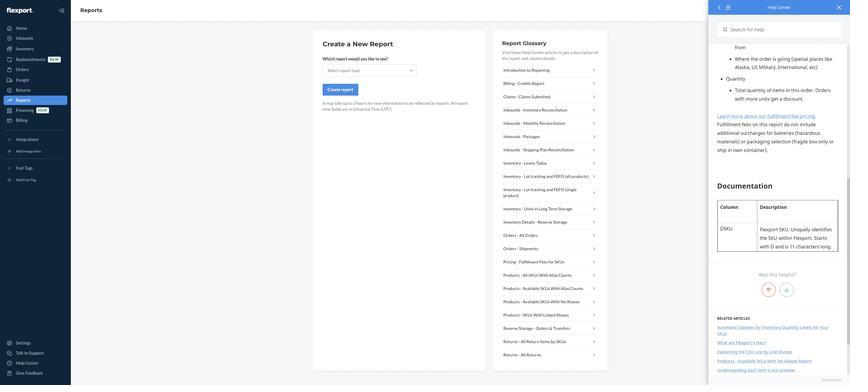 Task type: locate. For each thing, give the bounding box(es) containing it.
- for inventory - units in long term storage
[[522, 207, 524, 212]]

all down the fulfillment
[[523, 273, 528, 278]]

1 lot from the top
[[525, 174, 530, 179]]

articles up 'updates'
[[734, 316, 751, 321]]

storage
[[559, 207, 573, 212], [554, 220, 568, 225], [519, 326, 533, 331]]

help inside visit these help center articles to get a description of the report and column details.
[[523, 50, 531, 55]]

orders - shipments button
[[503, 243, 599, 256]]

reserve inside reserve storage - orders & transfers button
[[504, 326, 519, 331]]

fast left tag
[[23, 178, 30, 182]]

1 horizontal spatial reports link
[[80, 7, 102, 14]]

with inside products - available skus with no aliases button
[[551, 300, 560, 305]]

1 vertical spatial a
[[571, 50, 573, 55]]

to left be
[[405, 101, 409, 106]]

report right reports.
[[457, 101, 468, 106]]

0 horizontal spatial new
[[38, 108, 47, 113]]

returns for returns - all return items by skus
[[504, 339, 518, 345]]

0 horizontal spatial in
[[349, 107, 352, 112]]

to left get
[[560, 50, 563, 55]]

lot down inventory - levels today
[[525, 174, 530, 179]]

a inside visit these help center articles to get a description of the report and column details.
[[571, 50, 573, 55]]

0 horizontal spatial help center
[[16, 361, 38, 366]]

inventory - levels today
[[504, 161, 547, 166]]

0 vertical spatial alias
[[550, 273, 558, 278]]

claims
[[504, 94, 516, 99], [519, 94, 531, 99]]

and inside button
[[547, 174, 554, 179]]

of
[[595, 50, 599, 55]]

in left universal
[[349, 107, 352, 112]]

1 vertical spatial center
[[532, 50, 545, 55]]

with for products - available skus with no aliases
[[551, 300, 560, 305]]

- up inventory - units in long term storage
[[522, 187, 524, 192]]

fefo left (all
[[554, 174, 565, 179]]

give feedback
[[16, 371, 43, 376]]

0 horizontal spatial are
[[342, 107, 348, 112]]

inbounds down home
[[16, 36, 33, 41]]

by inside elevio by dixa link
[[832, 378, 835, 383]]

inbounds inside the inbounds - inventory reconciliation "button"
[[504, 108, 521, 113]]

levels right quantity
[[801, 325, 813, 330]]

elevio by dixa link
[[718, 378, 842, 383]]

1 vertical spatial reserve
[[504, 326, 519, 331]]

tracking for (all
[[531, 174, 546, 179]]

2 fefo from the top
[[554, 187, 565, 192]]

shipping
[[524, 147, 539, 152]]

1 vertical spatial no
[[778, 359, 784, 364]]

no down invoice
[[778, 359, 784, 364]]

no inside button
[[561, 300, 567, 305]]

for inside it may take up to 2 hours for new information to be reflected in reports. all report time fields are in universal time (utc).
[[368, 101, 373, 106]]

alias down products - all skus with alias counts button
[[561, 286, 570, 291]]

- for orders - all orders
[[518, 233, 519, 238]]

- left units
[[522, 207, 524, 212]]

1 fefo from the top
[[554, 174, 565, 179]]

1 vertical spatial add
[[16, 178, 23, 182]]

center up column
[[532, 50, 545, 55]]

reconciliation inside button
[[549, 147, 575, 152]]

with down products - all skus with alias counts button
[[551, 286, 560, 291]]

and down inventory - lot tracking and fefo (all products) button
[[547, 187, 554, 192]]

all inside products - all skus with alias counts button
[[523, 273, 528, 278]]

are down up
[[342, 107, 348, 112]]

help center up give feedback
[[16, 361, 38, 366]]

2 vertical spatial help
[[16, 361, 25, 366]]

1 horizontal spatial articles
[[734, 316, 751, 321]]

levels
[[525, 161, 536, 166], [801, 325, 813, 330]]

to right talk
[[24, 351, 28, 356]]

by
[[551, 339, 556, 345], [764, 349, 769, 355], [832, 378, 835, 383]]

1 vertical spatial alias
[[561, 286, 570, 291]]

1 horizontal spatial alias
[[561, 286, 570, 291]]

tracking down today
[[531, 174, 546, 179]]

2 horizontal spatial by
[[832, 378, 835, 383]]

reports link
[[80, 7, 102, 14], [4, 96, 67, 105]]

lot inside button
[[525, 174, 530, 179]]

orders up shipments
[[526, 233, 538, 238]]

fefo for (single
[[554, 187, 565, 192]]

2 vertical spatial and
[[547, 187, 554, 192]]

products for products - skus with linked aliases
[[504, 313, 520, 318]]

create inside button
[[328, 87, 341, 92]]

1 vertical spatial fefo
[[554, 187, 565, 192]]

orders
[[16, 67, 29, 72], [504, 233, 517, 238], [526, 233, 538, 238], [504, 246, 517, 251], [536, 326, 549, 331]]

add inside "link"
[[16, 178, 23, 182]]

inventory - lot tracking and fefo (all products) button
[[503, 170, 599, 183]]

0 vertical spatial reserve
[[538, 220, 553, 225]]

tracking for (single
[[531, 187, 546, 192]]

products
[[504, 273, 520, 278], [504, 286, 520, 291], [504, 300, 520, 305], [504, 313, 520, 318], [718, 359, 735, 364]]

inventory down inventory - levels today
[[504, 174, 522, 179]]

products - all skus with alias counts button
[[503, 269, 599, 282]]

- for products - available skus with no aliases
[[521, 300, 522, 305]]

Search search field
[[728, 22, 842, 37]]

inbounds - shipping plan reconciliation
[[504, 147, 575, 152]]

returns - all returns
[[504, 353, 542, 358]]

inventory up monthly
[[524, 108, 541, 113]]

0 horizontal spatial levels
[[525, 161, 536, 166]]

- up products - skus with linked aliases
[[521, 300, 522, 305]]

center up search search field
[[779, 4, 792, 10]]

- down inventory - levels today
[[522, 174, 524, 179]]

freight
[[16, 78, 29, 83]]

freight link
[[4, 76, 67, 85]]

billing link
[[4, 116, 67, 125]]

reconciliation down the inbounds - inventory reconciliation "button"
[[540, 121, 566, 126]]

- left return
[[519, 339, 521, 345]]

1 horizontal spatial reserve
[[538, 220, 553, 225]]

2 line from the left
[[770, 349, 778, 355]]

which
[[323, 56, 335, 61]]

storage inside button
[[559, 207, 573, 212]]

2 horizontal spatial center
[[779, 4, 792, 10]]

report for select report type
[[340, 68, 351, 73]]

inventory - units in long term storage
[[504, 207, 573, 212]]

1 horizontal spatial are
[[729, 340, 736, 346]]

all inside returns - all return items by skus button
[[521, 339, 526, 345]]

storage up return
[[519, 326, 533, 331]]

- for billing - credits report
[[516, 81, 517, 86]]

0 vertical spatial create
[[323, 40, 345, 48]]

settings
[[16, 341, 31, 346]]

0 vertical spatial fefo
[[554, 174, 565, 179]]

1 vertical spatial lot
[[525, 187, 530, 192]]

2 vertical spatial available
[[739, 359, 756, 364]]

helpful?
[[779, 272, 797, 278]]

orders inside orders - shipments button
[[504, 246, 517, 251]]

1 horizontal spatial no
[[778, 359, 784, 364]]

are
[[342, 107, 348, 112], [729, 340, 736, 346]]

add
[[16, 149, 23, 154], [16, 178, 23, 182]]

2 horizontal spatial in
[[535, 207, 538, 212]]

in inside button
[[535, 207, 538, 212]]

1 vertical spatial are
[[729, 340, 736, 346]]

visit
[[503, 50, 511, 55]]

returns link
[[4, 86, 67, 95]]

&
[[550, 326, 553, 331]]

inbounds - inventory reconciliation
[[504, 108, 568, 113]]

and left column
[[522, 56, 529, 61]]

available down products - all skus with alias counts
[[523, 286, 540, 291]]

inventory for inventory - lot tracking and fefo (single product)
[[504, 187, 522, 192]]

returns inside returns link
[[16, 88, 31, 93]]

all left return
[[521, 339, 526, 345]]

inbounds - monthly reconciliation
[[504, 121, 566, 126]]

available up products - skus with linked aliases
[[523, 300, 540, 305]]

1 vertical spatial help
[[523, 50, 531, 55]]

claims down billing - credits report
[[504, 94, 516, 99]]

inbounds inside inbounds - packages button
[[504, 134, 521, 139]]

returns - all return items by skus
[[504, 339, 566, 345]]

orders - all orders
[[504, 233, 538, 238]]

csv
[[747, 349, 754, 355]]

0 vertical spatial in
[[432, 101, 435, 106]]

available
[[523, 286, 540, 291], [523, 300, 540, 305], [739, 359, 756, 364]]

line
[[755, 349, 763, 355], [770, 349, 778, 355]]

1 add from the top
[[16, 149, 23, 154]]

counts for products - all skus with alias counts
[[559, 273, 572, 278]]

0 horizontal spatial the
[[503, 56, 509, 61]]

reconciliation
[[542, 108, 568, 113], [540, 121, 566, 126], [549, 147, 575, 152]]

new for financing
[[38, 108, 47, 113]]

1 horizontal spatial reports
[[80, 7, 102, 14]]

claims - claims submitted
[[504, 94, 551, 99]]

0 vertical spatial by
[[551, 339, 556, 345]]

1 horizontal spatial line
[[770, 349, 778, 355]]

0 vertical spatial aliases
[[567, 300, 580, 305]]

new
[[50, 57, 59, 62], [374, 101, 382, 106], [38, 108, 47, 113]]

- right details in the bottom of the page
[[536, 220, 537, 225]]

reserve down long
[[538, 220, 553, 225]]

glossary
[[523, 40, 547, 47]]

levels left today
[[525, 161, 536, 166]]

2 horizontal spatial help
[[768, 4, 777, 10]]

billing down introduction
[[504, 81, 515, 86]]

was this helpful?
[[760, 272, 797, 278]]

inventory - lot tracking and fefo (all products)
[[504, 174, 589, 179]]

reconciliation down inbounds - packages button
[[549, 147, 575, 152]]

0 vertical spatial reports
[[80, 7, 102, 14]]

1 horizontal spatial claims
[[519, 94, 531, 99]]

line right csv
[[755, 349, 763, 355]]

no down products - available skus with alias counts button
[[561, 300, 567, 305]]

0 vertical spatial a
[[347, 40, 351, 48]]

0 vertical spatial no
[[561, 300, 567, 305]]

information
[[383, 101, 404, 106]]

fefo
[[554, 174, 565, 179], [554, 187, 565, 192]]

2 vertical spatial reconciliation
[[549, 147, 575, 152]]

in
[[432, 101, 435, 106], [349, 107, 352, 112], [535, 207, 538, 212]]

inbounds down the "claims - claims submitted"
[[504, 108, 521, 113]]

fefo for (all
[[554, 174, 565, 179]]

in left reports.
[[432, 101, 435, 106]]

reporting
[[532, 68, 550, 73]]

orders up pricing
[[504, 246, 517, 251]]

inbounds inside the inbounds - monthly reconciliation "button"
[[504, 121, 521, 126]]

1 vertical spatial tracking
[[531, 187, 546, 192]]

1 horizontal spatial help
[[523, 50, 531, 55]]

tag
[[31, 178, 36, 182]]

storage down the term
[[554, 220, 568, 225]]

2 vertical spatial by
[[832, 378, 835, 383]]

center
[[779, 4, 792, 10], [532, 50, 545, 55], [26, 361, 38, 366]]

and for inventory - lot tracking and fefo (all products)
[[547, 174, 554, 179]]

for right 'fees'
[[549, 260, 554, 265]]

0 horizontal spatial claims
[[504, 94, 516, 99]]

billing for billing - credits report
[[504, 81, 515, 86]]

orders inside orders link
[[16, 67, 29, 72]]

this
[[770, 272, 778, 278]]

fast inside fast tags "dropdown button"
[[16, 166, 24, 171]]

products for products - available skus with alias counts
[[504, 286, 520, 291]]

- for products - available skus with no aliases report
[[736, 359, 738, 364]]

1 horizontal spatial new
[[50, 57, 59, 62]]

0 horizontal spatial line
[[755, 349, 763, 355]]

0 horizontal spatial by
[[551, 339, 556, 345]]

1 horizontal spatial levels
[[801, 325, 813, 330]]

2 tracking from the top
[[531, 187, 546, 192]]

are right what
[[729, 340, 736, 346]]

inventory up orders - all orders
[[504, 220, 522, 225]]

all inside it may take up to 2 hours for new information to be reflected in reports. all report time fields are in universal time (utc).
[[451, 101, 456, 106]]

- left packages
[[522, 134, 523, 139]]

1 vertical spatial levels
[[801, 325, 813, 330]]

0 vertical spatial storage
[[559, 207, 573, 212]]

inbounds down inbounds - packages
[[504, 147, 521, 152]]

report for create report
[[342, 87, 354, 92]]

- for pricing - fulfillment fees for skus
[[517, 260, 519, 265]]

fast inside add fast tag "link"
[[23, 178, 30, 182]]

skus down transfers at bottom
[[557, 339, 566, 345]]

tracking
[[531, 174, 546, 179], [531, 187, 546, 192]]

0 vertical spatial new
[[50, 57, 59, 62]]

0 vertical spatial add
[[16, 149, 23, 154]]

home link
[[4, 24, 67, 33]]

report inside button
[[342, 87, 354, 92]]

products for products - all skus with alias counts
[[504, 273, 520, 278]]

returns
[[16, 88, 31, 93], [504, 339, 518, 345], [504, 353, 518, 358], [527, 353, 542, 358]]

reserve up returns - all return items by skus
[[504, 326, 519, 331]]

settings link
[[4, 339, 67, 348]]

new up "time" in the left top of the page
[[374, 101, 382, 106]]

- for returns - all returns
[[519, 353, 521, 358]]

(utc).
[[381, 107, 393, 112]]

0 vertical spatial levels
[[525, 161, 536, 166]]

help center
[[768, 4, 792, 10], [16, 361, 38, 366]]

1 vertical spatial and
[[547, 174, 554, 179]]

dixa
[[836, 378, 842, 383]]

to inside "button"
[[527, 68, 531, 73]]

may
[[327, 101, 334, 106]]

each
[[748, 368, 757, 373]]

counts for products - available skus with alias counts
[[571, 286, 584, 291]]

orders up freight
[[16, 67, 29, 72]]

aliases for products - available skus with no aliases report
[[785, 359, 798, 364]]

tracking inside button
[[531, 174, 546, 179]]

fast left the tags
[[16, 166, 24, 171]]

- for inventory - lot tracking and fefo (all products)
[[522, 174, 524, 179]]

inventory for inventory - lot tracking and fefo (all products)
[[504, 174, 522, 179]]

all
[[451, 101, 456, 106], [520, 233, 525, 238], [523, 273, 528, 278], [521, 339, 526, 345], [521, 353, 526, 358]]

and inside 'inventory - lot tracking and fefo (single product)'
[[547, 187, 554, 192]]

report down these
[[509, 56, 521, 61]]

tracking inside 'inventory - lot tracking and fefo (single product)'
[[531, 187, 546, 192]]

0 vertical spatial billing
[[504, 81, 515, 86]]

1 horizontal spatial the
[[739, 349, 746, 355]]

no for products - available skus with no aliases report
[[778, 359, 784, 364]]

1 vertical spatial counts
[[571, 286, 584, 291]]

with inside products - all skus with alias counts button
[[540, 273, 549, 278]]

pricing - fulfillment fees for skus button
[[503, 256, 599, 269]]

a left new
[[347, 40, 351, 48]]

billing down 'financing'
[[16, 118, 28, 123]]

create up the may
[[328, 87, 341, 92]]

inbounds inside inbounds - shipping plan reconciliation button
[[504, 147, 521, 152]]

add down fast tags
[[16, 178, 23, 182]]

- inside 'button'
[[517, 94, 518, 99]]

aliases right linked
[[557, 313, 569, 318]]

alias inside products - available skus with alias counts button
[[561, 286, 570, 291]]

- up reserve storage - orders & transfers
[[521, 313, 522, 318]]

inventory up fees?
[[763, 325, 782, 330]]

1 vertical spatial reconciliation
[[540, 121, 566, 126]]

inventory for inventory - units in long term storage
[[504, 207, 522, 212]]

2 vertical spatial new
[[38, 108, 47, 113]]

0 horizontal spatial articles
[[545, 50, 559, 55]]

0 vertical spatial counts
[[559, 273, 572, 278]]

inbounds - packages
[[504, 134, 541, 139]]

1 vertical spatial new
[[374, 101, 382, 106]]

articles up details.
[[545, 50, 559, 55]]

0 vertical spatial available
[[523, 286, 540, 291]]

with inside products - available skus with alias counts button
[[551, 286, 560, 291]]

inventory inside 'inventory - lot tracking and fefo (single product)'
[[504, 187, 522, 192]]

- for claims - claims submitted
[[517, 94, 518, 99]]

inventory down the product)
[[504, 207, 522, 212]]

pricing - fulfillment fees for skus
[[504, 260, 565, 265]]

1 tracking from the top
[[531, 174, 546, 179]]

lot inside 'inventory - lot tracking and fefo (single product)'
[[525, 187, 530, 192]]

2 lot from the top
[[525, 187, 530, 192]]

help
[[768, 4, 777, 10], [523, 50, 531, 55], [16, 361, 25, 366]]

0 horizontal spatial reserve
[[504, 326, 519, 331]]

pricing
[[504, 260, 517, 265]]

0 horizontal spatial no
[[561, 300, 567, 305]]

- down returns - all return items by skus
[[519, 353, 521, 358]]

- left today
[[522, 161, 524, 166]]

orders link
[[4, 65, 67, 74]]

2 vertical spatial aliases
[[785, 359, 798, 364]]

integrations button
[[4, 135, 67, 144]]

to
[[560, 50, 563, 55], [376, 56, 380, 61], [527, 68, 531, 73], [349, 101, 353, 106], [405, 101, 409, 106], [24, 351, 28, 356]]

alias inside products - all skus with alias counts button
[[550, 273, 558, 278]]

all inside the orders - all orders button
[[520, 233, 525, 238]]

create up which
[[323, 40, 345, 48]]

1 vertical spatial available
[[523, 300, 540, 305]]

by inside returns - all return items by skus button
[[551, 339, 556, 345]]

inbounds inside inbounds link
[[16, 36, 33, 41]]

0 vertical spatial reconciliation
[[542, 108, 568, 113]]

lot for inventory - lot tracking and fefo (all products)
[[525, 174, 530, 179]]

orders up the orders - shipments
[[504, 233, 517, 238]]

help down report glossary
[[523, 50, 531, 55]]

1 vertical spatial reports
[[16, 98, 31, 103]]

0 vertical spatial tracking
[[531, 174, 546, 179]]

report inside visit these help center articles to get a description of the report and column details.
[[509, 56, 521, 61]]

2 add from the top
[[16, 178, 23, 182]]

with for products - available skus with no aliases report
[[768, 359, 777, 364]]

all inside returns - all returns button
[[521, 353, 526, 358]]

1 claims from the left
[[504, 94, 516, 99]]

automatic
[[718, 325, 738, 330]]

reserve storage - orders & transfers button
[[503, 322, 599, 336]]

2 vertical spatial in
[[535, 207, 538, 212]]

- up understanding
[[736, 359, 738, 364]]

alias down pricing - fulfillment fees for skus button
[[550, 273, 558, 278]]

replenishments
[[16, 57, 46, 62]]

add for add fast tag
[[16, 178, 23, 182]]

0 horizontal spatial center
[[26, 361, 38, 366]]

to inside button
[[24, 351, 28, 356]]

articles inside visit these help center articles to get a description of the report and column details.
[[545, 50, 559, 55]]

all down returns - all return items by skus
[[521, 353, 526, 358]]

- left credits
[[516, 81, 517, 86]]

- for inbounds - monthly reconciliation
[[522, 121, 523, 126]]

1 horizontal spatial center
[[532, 50, 545, 55]]

returns inside returns - all return items by skus button
[[504, 339, 518, 345]]

1 horizontal spatial billing
[[504, 81, 515, 86]]

report
[[509, 56, 521, 61], [336, 56, 348, 61], [340, 68, 351, 73], [342, 87, 354, 92], [457, 101, 468, 106]]

inventory link
[[4, 44, 67, 54]]

- for products - all skus with alias counts
[[521, 273, 522, 278]]

credits
[[518, 81, 532, 86]]

0 vertical spatial lot
[[525, 174, 530, 179]]

0 vertical spatial are
[[342, 107, 348, 112]]

all right reports.
[[451, 101, 456, 106]]

for up "time" in the left top of the page
[[368, 101, 373, 106]]

0 vertical spatial the
[[503, 56, 509, 61]]

2 horizontal spatial new
[[374, 101, 382, 106]]

1 vertical spatial reports link
[[4, 96, 67, 105]]

fefo inside 'inventory - lot tracking and fefo (single product)'
[[554, 187, 565, 192]]

billing inside button
[[504, 81, 515, 86]]

elevio
[[823, 378, 831, 383]]

the down visit
[[503, 56, 509, 61]]

transfers
[[554, 326, 571, 331]]

- up the orders - shipments
[[518, 233, 519, 238]]

with for products - available skus with alias counts
[[551, 286, 560, 291]]

related articles
[[718, 316, 751, 321]]

0 horizontal spatial help
[[16, 361, 25, 366]]

inbounds for inbounds - packages
[[504, 134, 521, 139]]

reconciliation down claims - claims submitted 'button'
[[542, 108, 568, 113]]

inbounds for inbounds - inventory reconciliation
[[504, 108, 521, 113]]

new up billing link
[[38, 108, 47, 113]]

available down csv
[[739, 359, 756, 364]]

report up select report type
[[336, 56, 348, 61]]

for right 'updates'
[[756, 325, 762, 330]]

inventory up replenishments
[[16, 46, 34, 51]]

counts
[[559, 273, 572, 278], [571, 286, 584, 291]]

fefo left the (single
[[554, 187, 565, 192]]

create for create a new report
[[323, 40, 345, 48]]

reconciliation for inbounds - monthly reconciliation
[[540, 121, 566, 126]]

0 vertical spatial fast
[[16, 166, 24, 171]]

all for returns - all returns
[[521, 353, 526, 358]]

skus up the item's
[[757, 359, 767, 364]]

1 vertical spatial create
[[328, 87, 341, 92]]

report up up
[[342, 87, 354, 92]]

details.
[[544, 56, 556, 61]]

0 vertical spatial and
[[522, 56, 529, 61]]

inventory down inbounds - packages
[[504, 161, 522, 166]]

the left csv
[[739, 349, 746, 355]]

inbounds up inbounds - packages
[[504, 121, 521, 126]]

report left "type"
[[340, 68, 351, 73]]

- for inbounds - shipping plan reconciliation
[[522, 147, 523, 152]]

monthly
[[524, 121, 539, 126]]

new up orders link
[[50, 57, 59, 62]]

inbounds - shipping plan reconciliation button
[[503, 144, 599, 157]]

available for products - available skus with no aliases
[[523, 300, 540, 305]]

0 horizontal spatial billing
[[16, 118, 28, 123]]

reconciliation for inbounds - inventory reconciliation
[[542, 108, 568, 113]]

0 horizontal spatial reports
[[16, 98, 31, 103]]

0 vertical spatial articles
[[545, 50, 559, 55]]

1 vertical spatial by
[[764, 349, 769, 355]]

fefo inside button
[[554, 174, 565, 179]]

products for products - available skus with no aliases
[[504, 300, 520, 305]]

with left linked
[[534, 313, 543, 318]]

to inside visit these help center articles to get a description of the report and column details.
[[560, 50, 563, 55]]

- inside 'inventory - lot tracking and fefo (single product)'
[[522, 187, 524, 192]]

center inside visit these help center articles to get a description of the report and column details.
[[532, 50, 545, 55]]



Task type: describe. For each thing, give the bounding box(es) containing it.
- for inventory - lot tracking and fefo (single product)
[[522, 187, 524, 192]]

was
[[760, 272, 769, 278]]

with for products - all skus with alias counts
[[540, 273, 549, 278]]

inbounds for inbounds - monthly reconciliation
[[504, 121, 521, 126]]

to left '2'
[[349, 101, 353, 106]]

time
[[371, 107, 380, 112]]

products - available skus with no aliases button
[[503, 296, 599, 309]]

add for add integration
[[16, 149, 23, 154]]

inventory - units in long term storage button
[[503, 203, 599, 216]]

skus inside automatic updates for inventory quantity levels for your skus
[[718, 331, 728, 337]]

1 horizontal spatial in
[[432, 101, 435, 106]]

all for returns - all return items by skus
[[521, 339, 526, 345]]

returns for returns - all returns
[[504, 353, 518, 358]]

lot for inventory - lot tracking and fefo (single product)
[[525, 187, 530, 192]]

cost
[[772, 368, 780, 373]]

create report
[[328, 87, 354, 92]]

get
[[564, 50, 570, 55]]

returns - all return items by skus button
[[503, 336, 599, 349]]

- up returns - all return items by skus
[[534, 326, 536, 331]]

linked
[[544, 313, 556, 318]]

0 vertical spatial help center
[[768, 4, 792, 10]]

aliases for products - available skus with no aliases
[[567, 300, 580, 305]]

alias for products - all skus with alias counts
[[550, 273, 558, 278]]

- for inventory - levels today
[[522, 161, 524, 166]]

orders for orders - all orders
[[504, 233, 517, 238]]

available for products - available skus with alias counts
[[523, 286, 540, 291]]

all for products - all skus with alias counts
[[523, 273, 528, 278]]

item's
[[759, 368, 771, 373]]

flexport's
[[737, 340, 756, 346]]

1 line from the left
[[755, 349, 763, 355]]

new
[[353, 40, 368, 48]]

1 vertical spatial storage
[[554, 220, 568, 225]]

- for orders - shipments
[[518, 246, 519, 251]]

(all
[[566, 174, 571, 179]]

inbounds for inbounds
[[16, 36, 33, 41]]

inventory inside "button"
[[524, 108, 541, 113]]

close navigation image
[[58, 7, 65, 14]]

be
[[409, 101, 414, 106]]

inventory inside automatic updates for inventory quantity levels for your skus
[[763, 325, 782, 330]]

elevio by dixa
[[823, 378, 842, 383]]

units
[[525, 207, 534, 212]]

you
[[361, 56, 368, 61]]

returns for returns
[[16, 88, 31, 93]]

inventory details - reserve storage button
[[503, 216, 599, 229]]

skus down "pricing - fulfillment fees for skus"
[[529, 273, 539, 278]]

products - skus with linked aliases button
[[503, 309, 599, 322]]

0 vertical spatial help
[[768, 4, 777, 10]]

inventory details - reserve storage
[[504, 220, 568, 225]]

visit these help center articles to get a description of the report and column details.
[[503, 50, 599, 61]]

inventory - lot tracking and fefo (single product)
[[504, 187, 577, 198]]

help inside help center link
[[16, 361, 25, 366]]

alias for products - available skus with alias counts
[[561, 286, 570, 291]]

skus up reserve storage - orders & transfers
[[523, 313, 533, 318]]

reserve inside the inventory details - reserve storage button
[[538, 220, 553, 225]]

report glossary
[[503, 40, 547, 47]]

- for products - skus with linked aliases
[[521, 313, 522, 318]]

all for orders - all orders
[[520, 233, 525, 238]]

long
[[539, 207, 548, 212]]

1 vertical spatial aliases
[[557, 313, 569, 318]]

- for returns - all return items by skus
[[519, 339, 521, 345]]

shipments
[[520, 246, 539, 251]]

to right the like
[[376, 56, 380, 61]]

inventory - levels today button
[[503, 157, 599, 170]]

submitted
[[532, 94, 551, 99]]

give
[[16, 371, 24, 376]]

like
[[368, 56, 375, 61]]

2 vertical spatial storage
[[519, 326, 533, 331]]

introduction to reporting button
[[503, 64, 599, 77]]

- for products - available skus with alias counts
[[521, 286, 522, 291]]

create a new report
[[323, 40, 394, 48]]

it may take up to 2 hours for new information to be reflected in reports. all report time fields are in universal time (utc).
[[323, 101, 468, 112]]

add integration link
[[4, 147, 67, 156]]

type
[[352, 68, 360, 73]]

and inside visit these help center articles to get a description of the report and column details.
[[522, 56, 529, 61]]

0 vertical spatial reports link
[[80, 7, 102, 14]]

orders for orders - shipments
[[504, 246, 517, 251]]

1 vertical spatial help center
[[16, 361, 38, 366]]

products - available skus with no aliases report
[[718, 359, 813, 364]]

term
[[549, 207, 558, 212]]

inventory for inventory
[[16, 46, 34, 51]]

2 claims from the left
[[519, 94, 531, 99]]

1 vertical spatial articles
[[734, 316, 751, 321]]

for left your
[[814, 325, 819, 330]]

no for products - available skus with no aliases
[[561, 300, 567, 305]]

report for which report would you like to see?
[[336, 56, 348, 61]]

levels inside button
[[525, 161, 536, 166]]

add integration
[[16, 149, 41, 154]]

what are flexport's fees?
[[718, 340, 767, 346]]

details
[[522, 220, 535, 225]]

fees
[[540, 260, 548, 265]]

orders inside reserve storage - orders & transfers button
[[536, 326, 549, 331]]

reserve storage - orders & transfers
[[504, 326, 571, 331]]

the inside visit these help center articles to get a description of the report and column details.
[[503, 56, 509, 61]]

what
[[718, 340, 728, 346]]

products for products - available skus with no aliases report
[[718, 359, 735, 364]]

skus down orders - shipments button
[[555, 260, 565, 265]]

create for create report
[[328, 87, 341, 92]]

2
[[354, 101, 356, 106]]

0 vertical spatial center
[[779, 4, 792, 10]]

which report would you like to see?
[[323, 56, 389, 61]]

new inside it may take up to 2 hours for new information to be reflected in reports. all report time fields are in universal time (utc).
[[374, 101, 382, 106]]

skus down products - available skus with alias counts
[[541, 300, 551, 305]]

products)
[[572, 174, 589, 179]]

and for inventory - lot tracking and fefo (single product)
[[547, 187, 554, 192]]

products - available skus with alias counts button
[[503, 282, 599, 296]]

are inside it may take up to 2 hours for new information to be reflected in reports. all report time fields are in universal time (utc).
[[342, 107, 348, 112]]

products - all skus with alias counts
[[504, 273, 572, 278]]

0 horizontal spatial reports link
[[4, 96, 67, 105]]

product)
[[504, 193, 519, 198]]

home
[[16, 26, 27, 31]]

with inside products - skus with linked aliases button
[[534, 313, 543, 318]]

billing for billing
[[16, 118, 28, 123]]

report inside button
[[532, 81, 545, 86]]

new for replenishments
[[50, 57, 59, 62]]

inbounds for inbounds - shipping plan reconciliation
[[504, 147, 521, 152]]

inbounds - inventory reconciliation button
[[503, 104, 599, 117]]

integration
[[23, 149, 41, 154]]

1 vertical spatial the
[[739, 349, 746, 355]]

fast tags button
[[4, 164, 67, 173]]

products - available skus with alias counts
[[504, 286, 584, 291]]

give feedback button
[[4, 369, 67, 378]]

inbounds link
[[4, 34, 67, 43]]

2 vertical spatial center
[[26, 361, 38, 366]]

flexport logo image
[[7, 8, 33, 14]]

understanding
[[718, 368, 747, 373]]

- for inbounds - inventory reconciliation
[[522, 108, 523, 113]]

products - available skus with no aliases
[[504, 300, 580, 305]]

related
[[718, 316, 733, 321]]

explaining the csv line by line invoice
[[718, 349, 793, 355]]

plan
[[540, 147, 548, 152]]

levels inside automatic updates for inventory quantity levels for your skus
[[801, 325, 813, 330]]

talk
[[16, 351, 23, 356]]

up
[[344, 101, 348, 106]]

orders for orders
[[16, 67, 29, 72]]

0 horizontal spatial a
[[347, 40, 351, 48]]

quantity
[[783, 325, 800, 330]]

billing - credits report
[[504, 81, 545, 86]]

skus up products - available skus with no aliases
[[541, 286, 551, 291]]

report inside it may take up to 2 hours for new information to be reflected in reports. all report time fields are in universal time (utc).
[[457, 101, 468, 106]]

hours
[[357, 101, 367, 106]]

invoice
[[779, 349, 793, 355]]

available for products - available skus with no aliases report
[[739, 359, 756, 364]]

orders - all orders button
[[503, 229, 599, 243]]

today
[[537, 161, 547, 166]]

fees?
[[757, 340, 767, 346]]

fulfillment
[[520, 260, 539, 265]]

feedback
[[25, 371, 43, 376]]

fast tags
[[16, 166, 33, 171]]

1 vertical spatial in
[[349, 107, 352, 112]]

preview
[[781, 368, 796, 373]]

add fast tag link
[[4, 176, 67, 185]]

billing - credits report button
[[503, 77, 599, 90]]

- for inbounds - packages
[[522, 134, 523, 139]]

inventory for inventory - levels today
[[504, 161, 522, 166]]

reports inside "link"
[[16, 98, 31, 103]]

inventory for inventory details - reserve storage
[[504, 220, 522, 225]]

for inside button
[[549, 260, 554, 265]]

create report button
[[323, 84, 359, 96]]



Task type: vqa. For each thing, say whether or not it's contained in the screenshot.
first Line from the left
yes



